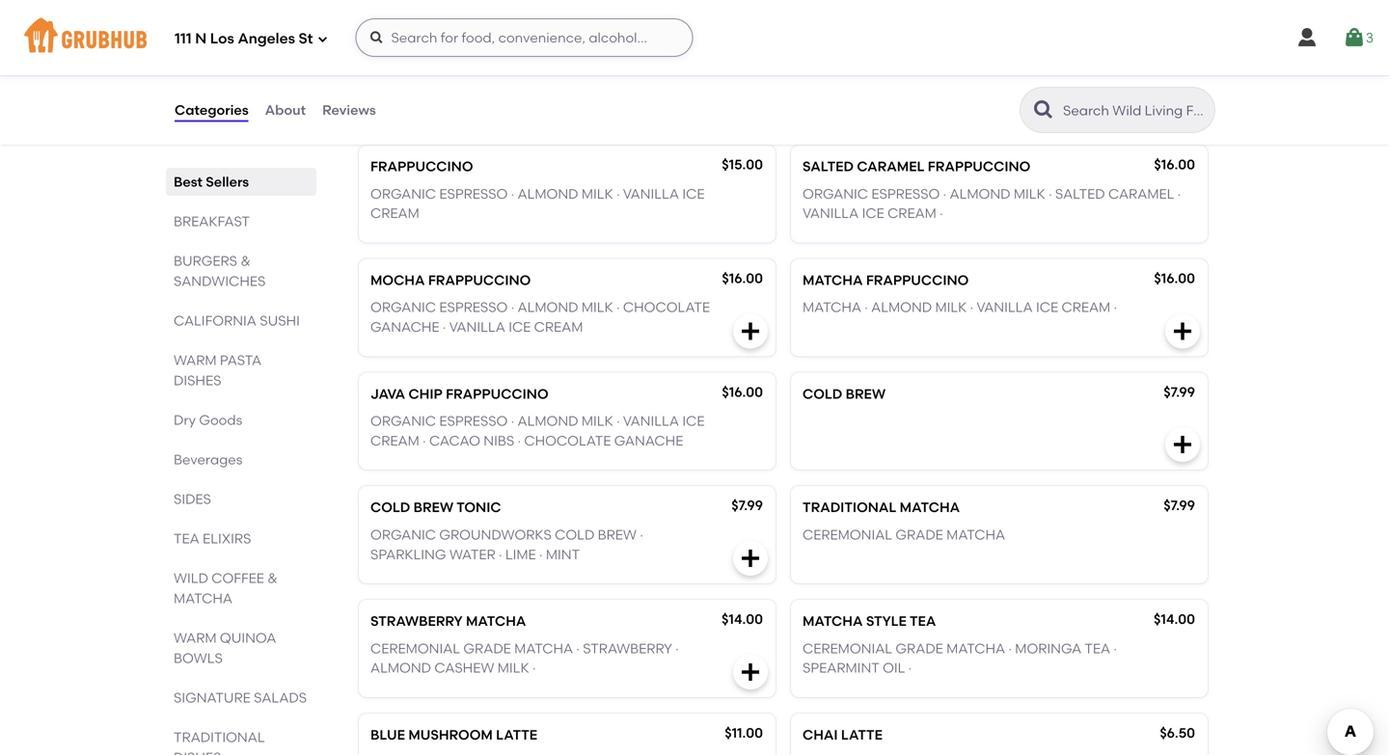 Task type: describe. For each thing, give the bounding box(es) containing it.
blue
[[371, 727, 405, 744]]

sparkling
[[371, 547, 446, 563]]

cream inside organic espresso · almond milk · vanilla ice cream
[[371, 205, 420, 222]]

main navigation navigation
[[0, 0, 1390, 75]]

$11.00
[[725, 725, 764, 742]]

organic espresso · almond milk · vanilla ice cream
[[371, 186, 705, 222]]

brew inside organic groundworks cold brew · sparkling water · lime · mint
[[598, 527, 637, 543]]

signature salads
[[174, 690, 307, 707]]

traditional for matcha
[[803, 500, 897, 516]]

$16.00 for organic espresso · almond milk · salted caramel · vanilla ice cream ·
[[1155, 156, 1196, 173]]

california
[[174, 313, 257, 329]]

ice inside organic espresso · almond milk · vanilla ice cream
[[683, 186, 705, 202]]

st
[[299, 30, 313, 47]]

tea inside tab
[[174, 531, 200, 547]]

n
[[195, 30, 207, 47]]

almond for frappuccino
[[518, 186, 579, 202]]

frappuccino up nibs
[[446, 386, 549, 402]]

0 vertical spatial mocha
[[410, 44, 465, 61]]

organic espresso · almond milk · chocolate ganache ·
[[371, 72, 710, 108]]

cream inside organic espresso · almond milk · chocolate ganache  · vanilla ice cream
[[534, 319, 583, 335]]

cold brew
[[803, 386, 886, 402]]

ganache inside organic espresso · almond milk · vanilla ice cream ·  cacao nibs · chocolate ganache
[[615, 433, 684, 449]]

$16.00 for organic espresso · almond milk · vanilla ice cream ·  cacao nibs · chocolate ganache
[[722, 384, 764, 400]]

salads
[[254, 690, 307, 707]]

chai
[[803, 727, 838, 744]]

caramel inside organic espresso · almond milk · salted caramel · vanilla ice cream ·
[[1109, 186, 1175, 202]]

chocolate for organic espresso · almond milk · chocolate ganache  · vanilla ice cream
[[623, 299, 710, 316]]

grade for strawberry matcha
[[464, 641, 511, 657]]

milk for organic espresso · almond milk · chocolate ganache  · vanilla ice cream
[[582, 299, 614, 316]]

milk for organic espresso · cashew milk · honey · cinnamon
[[1013, 72, 1045, 88]]

vanilla inside organic espresso · almond milk · vanilla ice cream ·  cacao nibs · chocolate ganache
[[623, 413, 680, 430]]

3
[[1367, 29, 1375, 46]]

$7.99 for ceremonial grade matcha
[[1164, 498, 1196, 514]]

chai latte
[[803, 727, 883, 744]]

1 vertical spatial mocha
[[371, 272, 425, 288]]

0 vertical spatial salted
[[803, 158, 854, 175]]

best sellers
[[174, 174, 249, 190]]

matcha style tea
[[803, 613, 937, 630]]

dishes inside warm pasta dishes
[[174, 373, 221, 389]]

nibs
[[484, 433, 515, 449]]

cream inside organic espresso · almond milk · vanilla ice cream ·  cacao nibs · chocolate ganache
[[371, 433, 420, 449]]

almond for salted caramel frappuccino
[[950, 186, 1011, 202]]

organic groundworks cold brew · sparkling water · lime · mint
[[371, 527, 644, 563]]

cold for cold brew
[[803, 386, 843, 402]]

& inside wild coffee & matcha
[[268, 570, 278, 587]]

3 button
[[1344, 20, 1375, 55]]

grade for matcha style tea
[[896, 641, 944, 657]]

beverages
[[174, 452, 243, 468]]

california sushi tab
[[174, 311, 309, 331]]

warm pasta dishes tab
[[174, 350, 309, 391]]

milk for organic espresso · almond milk · vanilla ice cream
[[582, 186, 614, 202]]

svg image for $14.00
[[739, 661, 763, 684]]

angeles
[[238, 30, 295, 47]]

moringa
[[1016, 641, 1082, 657]]

vanilla inside organic espresso · almond milk · salted caramel · vanilla ice cream ·
[[803, 205, 859, 222]]

ceremonial grade matcha · moringa tea · spearmint oil ·
[[803, 641, 1118, 677]]

milk for organic espresso · almond milk · vanilla ice cream ·  cacao nibs · chocolate ganache
[[582, 413, 614, 430]]

frappuccino up organic espresso · almond milk · salted caramel · vanilla ice cream ·
[[928, 158, 1031, 175]]

organic for organic espresso · almond milk · vanilla ice cream
[[371, 186, 436, 202]]

Search Wild Living Foods search field
[[1062, 101, 1209, 120]]

sushi
[[260, 313, 300, 329]]

almond for mocha frappuccino
[[518, 299, 579, 316]]

dry goods
[[174, 412, 242, 429]]

matcha frappuccino
[[803, 272, 969, 288]]

wild coffee & matcha
[[174, 570, 278, 607]]

dry goods tab
[[174, 410, 309, 431]]

cafe
[[371, 44, 407, 61]]

milk for organic espresso · almond milk · chocolate ganache ·
[[582, 72, 614, 88]]

organic espresso · cashew milk · honey · cinnamon
[[803, 72, 1110, 108]]

salted caramel frappuccino
[[803, 158, 1031, 175]]

cashew inside ceremonial grade matcha · strawberry · almond cashew milk ·
[[435, 660, 495, 677]]

almond inside ceremonial grade matcha · strawberry · almond cashew milk ·
[[371, 660, 431, 677]]

java
[[371, 386, 406, 402]]

warm quinoa bowls
[[174, 630, 276, 667]]

warm for warm quinoa bowls
[[174, 630, 217, 647]]

cacao
[[430, 433, 481, 449]]

ceremonial grade matcha
[[803, 527, 1006, 543]]

tea elixirs
[[174, 531, 251, 547]]

$6.50
[[1161, 725, 1196, 742]]

milk inside ceremonial grade matcha · strawberry · almond cashew milk ·
[[498, 660, 530, 677]]

burgers
[[174, 253, 237, 269]]

organic espresso · almond milk · chocolate ganache  · vanilla ice cream
[[371, 299, 710, 335]]

cinnamon
[[803, 91, 882, 108]]

organic for organic espresso · almond milk · chocolate ganache  · vanilla ice cream
[[371, 299, 436, 316]]

reviews
[[322, 102, 376, 118]]

organic espresso · almond milk · vanilla ice cream ·  cacao nibs · chocolate ganache
[[371, 413, 705, 449]]

matcha · almond milk · vanilla ice cream ·
[[803, 299, 1118, 316]]

$15.00
[[722, 156, 764, 173]]

organic espresso · almond milk · salted caramel · vanilla ice cream ·
[[803, 186, 1182, 222]]

frappuccino up organic espresso · almond milk · chocolate ganache  · vanilla ice cream
[[428, 272, 531, 288]]

burgers & sandwiches tab
[[174, 251, 309, 292]]

$16.00 for organic espresso · almond milk · chocolate ganache  · vanilla ice cream
[[722, 270, 764, 287]]

breakfast
[[174, 213, 250, 230]]

organic for organic espresso · cashew milk · honey · cinnamon
[[803, 72, 869, 88]]

$14.00 for ceremonial grade matcha · strawberry · almond cashew milk ·
[[722, 612, 764, 628]]

tonic
[[457, 500, 502, 516]]

cream inside organic espresso · almond milk · salted caramel · vanilla ice cream ·
[[888, 205, 937, 222]]

wild coffee & matcha tab
[[174, 569, 309, 609]]

ice inside organic espresso · almond milk · chocolate ganache  · vanilla ice cream
[[509, 319, 531, 335]]

quinoa
[[220, 630, 276, 647]]

vanilla inside organic espresso · almond milk · vanilla ice cream
[[623, 186, 680, 202]]

frappuccino down reviews button
[[371, 158, 473, 175]]

spearmint
[[803, 660, 880, 677]]

traditional dishes
[[174, 730, 265, 756]]

wild
[[174, 570, 208, 587]]

$14.00 for ceremonial grade matcha · moringa tea · spearmint oil ·
[[1155, 612, 1196, 628]]

2 latte from the left
[[842, 727, 883, 744]]

signature salads tab
[[174, 688, 309, 709]]

ganache for organic espresso · almond milk · chocolate ganache  · vanilla ice cream
[[371, 319, 440, 335]]

sellers
[[206, 174, 249, 190]]

svg image for $7.99
[[1172, 434, 1195, 457]]

organic espresso · cashew milk · honey · cinnamon button
[[792, 31, 1209, 129]]

oil
[[883, 660, 906, 677]]

warm for warm pasta dishes
[[174, 352, 217, 369]]



Task type: locate. For each thing, give the bounding box(es) containing it.
2 dishes from the top
[[174, 750, 221, 756]]

& inside burgers & sandwiches
[[241, 253, 251, 269]]

1 vertical spatial strawberry
[[583, 641, 673, 657]]

cold
[[803, 386, 843, 402], [371, 500, 410, 516], [555, 527, 595, 543]]

espresso inside organic espresso · almond milk · vanilla ice cream
[[440, 186, 508, 202]]

0 vertical spatial chocolate
[[623, 72, 710, 88]]

warm quinoa bowls tab
[[174, 628, 309, 669]]

frappuccino
[[371, 158, 473, 175], [928, 158, 1031, 175], [428, 272, 531, 288], [867, 272, 969, 288], [446, 386, 549, 402]]

signature
[[174, 690, 251, 707]]

2 horizontal spatial brew
[[846, 386, 886, 402]]

warm
[[174, 352, 217, 369], [174, 630, 217, 647]]

1 horizontal spatial tea
[[910, 613, 937, 630]]

0 vertical spatial ganache
[[371, 91, 440, 108]]

0 horizontal spatial traditional
[[174, 730, 265, 746]]

0 vertical spatial cashew
[[950, 72, 1010, 88]]

matcha inside wild coffee & matcha
[[174, 591, 233, 607]]

tea up wild
[[174, 531, 200, 547]]

1 vertical spatial warm
[[174, 630, 217, 647]]

grade down strawberry matcha
[[464, 641, 511, 657]]

grade inside ceremonial grade matcha · moringa tea · spearmint oil ·
[[896, 641, 944, 657]]

1 vertical spatial cashew
[[435, 660, 495, 677]]

grade down traditional matcha
[[896, 527, 944, 543]]

cold brew tonic
[[371, 500, 502, 516]]

ceremonial
[[803, 527, 893, 543], [371, 641, 460, 657], [803, 641, 893, 657]]

2 vertical spatial ganache
[[615, 433, 684, 449]]

1 horizontal spatial cold
[[555, 527, 595, 543]]

0 vertical spatial dishes
[[174, 373, 221, 389]]

best
[[174, 174, 203, 190]]

java chip frappuccino
[[371, 386, 549, 402]]

1 vertical spatial &
[[268, 570, 278, 587]]

warm down california
[[174, 352, 217, 369]]

ganache
[[371, 91, 440, 108], [371, 319, 440, 335], [615, 433, 684, 449]]

tea right style
[[910, 613, 937, 630]]

about button
[[264, 75, 307, 145]]

traditional
[[803, 500, 897, 516], [174, 730, 265, 746]]

almond inside organic espresso · almond milk · vanilla ice cream ·  cacao nibs · chocolate ganache
[[518, 413, 579, 430]]

mocha frappuccino
[[371, 272, 531, 288]]

ganache inside organic espresso · almond milk · chocolate ganache  · vanilla ice cream
[[371, 319, 440, 335]]

almond inside organic espresso · almond milk · vanilla ice cream
[[518, 186, 579, 202]]

1 horizontal spatial $14.00
[[1155, 612, 1196, 628]]

espresso for organic espresso · almond milk · salted caramel · vanilla ice cream ·
[[872, 186, 941, 202]]

organic for organic groundworks cold brew · sparkling water · lime · mint
[[371, 527, 436, 543]]

0 vertical spatial tea
[[174, 531, 200, 547]]

0 vertical spatial traditional
[[803, 500, 897, 516]]

milk inside "organic espresso · almond milk · chocolate ganache ·"
[[582, 72, 614, 88]]

cold inside organic groundworks cold brew · sparkling water · lime · mint
[[555, 527, 595, 543]]

almond inside "organic espresso · almond milk · chocolate ganache ·"
[[518, 72, 579, 88]]

1 vertical spatial dishes
[[174, 750, 221, 756]]

organic inside organic espresso · almond milk · salted caramel · vanilla ice cream ·
[[803, 186, 869, 202]]

espresso inside "organic espresso · cashew milk · honey · cinnamon"
[[872, 72, 941, 88]]

milk inside organic espresso · almond milk · salted caramel · vanilla ice cream ·
[[1014, 186, 1046, 202]]

organic for organic espresso · almond milk · vanilla ice cream ·  cacao nibs · chocolate ganache
[[371, 413, 436, 430]]

ganache inside "organic espresso · almond milk · chocolate ganache ·"
[[371, 91, 440, 108]]

0 vertical spatial warm
[[174, 352, 217, 369]]

breakfast tab
[[174, 211, 309, 232]]

vanilla
[[623, 186, 680, 202], [803, 205, 859, 222], [977, 299, 1033, 316], [449, 319, 506, 335], [623, 413, 680, 430]]

ceremonial down traditional matcha
[[803, 527, 893, 543]]

salted
[[803, 158, 854, 175], [1056, 186, 1106, 202]]

svg image inside 3 button
[[1344, 26, 1367, 49]]

matcha
[[803, 272, 863, 288], [803, 299, 862, 316], [900, 500, 961, 516], [947, 527, 1006, 543], [174, 591, 233, 607], [466, 613, 526, 630], [803, 613, 863, 630], [515, 641, 573, 657], [947, 641, 1006, 657]]

Search for food, convenience, alcohol... search field
[[356, 18, 694, 57]]

los
[[210, 30, 234, 47]]

&
[[241, 253, 251, 269], [268, 570, 278, 587]]

svg image for $16.00
[[739, 320, 763, 343]]

traditional inside "tab"
[[174, 730, 265, 746]]

0 horizontal spatial &
[[241, 253, 251, 269]]

1 vertical spatial tea
[[910, 613, 937, 630]]

svg image
[[1296, 26, 1319, 49], [369, 30, 385, 45], [1172, 320, 1195, 343], [739, 547, 763, 571]]

1 horizontal spatial cashew
[[950, 72, 1010, 88]]

caramel down search wild living foods search field
[[1109, 186, 1175, 202]]

0 vertical spatial cold
[[803, 386, 843, 402]]

bowls
[[174, 651, 223, 667]]

warm pasta dishes
[[174, 352, 262, 389]]

& right coffee at the left bottom of the page
[[268, 570, 278, 587]]

grade inside ceremonial grade matcha · strawberry · almond cashew milk ·
[[464, 641, 511, 657]]

ganache for organic espresso · almond milk · chocolate ganache ·
[[371, 91, 440, 108]]

organic inside "organic espresso · cashew milk · honey · cinnamon"
[[803, 72, 869, 88]]

california sushi
[[174, 313, 300, 329]]

milk inside organic espresso · almond milk · chocolate ganache  · vanilla ice cream
[[582, 299, 614, 316]]

beverages tab
[[174, 450, 309, 470]]

blue mushroom latte
[[371, 727, 538, 744]]

latte right mushroom
[[496, 727, 538, 744]]

sandwiches
[[174, 273, 266, 290]]

goods
[[199, 412, 242, 429]]

svg image
[[1344, 26, 1367, 49], [317, 33, 329, 45], [739, 320, 763, 343], [1172, 434, 1195, 457], [739, 661, 763, 684]]

espresso inside organic espresso · almond milk · salted caramel · vanilla ice cream ·
[[872, 186, 941, 202]]

chocolate inside organic espresso · almond milk · vanilla ice cream ·  cacao nibs · chocolate ganache
[[524, 433, 611, 449]]

espresso up cacao on the left of page
[[440, 413, 508, 430]]

matcha inside ceremonial grade matcha · strawberry · almond cashew milk ·
[[515, 641, 573, 657]]

traditional for dishes
[[174, 730, 265, 746]]

espresso for organic espresso · almond milk · chocolate ganache ·
[[440, 72, 508, 88]]

1 dishes from the top
[[174, 373, 221, 389]]

tea right moringa
[[1085, 641, 1111, 657]]

traditional dishes tab
[[174, 728, 309, 756]]

espresso for organic espresso · almond milk · chocolate ganache  · vanilla ice cream
[[440, 299, 508, 316]]

1 vertical spatial cold
[[371, 500, 410, 516]]

strawberry
[[371, 613, 463, 630], [583, 641, 673, 657]]

chocolate inside organic espresso · almond milk · chocolate ganache  · vanilla ice cream
[[623, 299, 710, 316]]

dishes inside traditional dishes
[[174, 750, 221, 756]]

pasta
[[220, 352, 262, 369]]

espresso down 'cafe mocha'
[[440, 72, 508, 88]]

almond
[[518, 72, 579, 88], [518, 186, 579, 202], [950, 186, 1011, 202], [518, 299, 579, 316], [872, 299, 933, 316], [518, 413, 579, 430], [371, 660, 431, 677]]

0 horizontal spatial $14.00
[[722, 612, 764, 628]]

grade up the oil
[[896, 641, 944, 657]]

water
[[450, 547, 496, 563]]

chocolate for organic espresso · almond milk · chocolate ganache ·
[[623, 72, 710, 88]]

1 horizontal spatial latte
[[842, 727, 883, 744]]

chip
[[409, 386, 443, 402]]

caramel down cinnamon
[[857, 158, 925, 175]]

lime
[[506, 547, 536, 563]]

1 horizontal spatial salted
[[1056, 186, 1106, 202]]

ceremonial inside ceremonial grade matcha · moringa tea · spearmint oil ·
[[803, 641, 893, 657]]

0 horizontal spatial tea
[[174, 531, 200, 547]]

organic inside "organic espresso · almond milk · chocolate ganache ·"
[[371, 72, 436, 88]]

2 horizontal spatial cold
[[803, 386, 843, 402]]

1 horizontal spatial caramel
[[1109, 186, 1175, 202]]

espresso down salted caramel frappuccino on the right top of page
[[872, 186, 941, 202]]

espresso inside "organic espresso · almond milk · chocolate ganache ·"
[[440, 72, 508, 88]]

almond inside organic espresso · almond milk · chocolate ganache  · vanilla ice cream
[[518, 299, 579, 316]]

espresso down mocha frappuccino
[[440, 299, 508, 316]]

categories button
[[174, 75, 250, 145]]

2 warm from the top
[[174, 630, 217, 647]]

chocolate inside "organic espresso · almond milk · chocolate ganache ·"
[[623, 72, 710, 88]]

milk inside organic espresso · almond milk · vanilla ice cream ·  cacao nibs · chocolate ganache
[[582, 413, 614, 430]]

0 horizontal spatial cashew
[[435, 660, 495, 677]]

frappuccino up matcha · almond milk · vanilla ice cream · on the right top of the page
[[867, 272, 969, 288]]

traditional down signature
[[174, 730, 265, 746]]

about
[[265, 102, 306, 118]]

1 vertical spatial chocolate
[[623, 299, 710, 316]]

1 latte from the left
[[496, 727, 538, 744]]

mocha
[[410, 44, 465, 61], [371, 272, 425, 288]]

salted down search icon
[[1056, 186, 1106, 202]]

ice inside organic espresso · almond milk · vanilla ice cream ·  cacao nibs · chocolate ganache
[[683, 413, 705, 430]]

latte right chai
[[842, 727, 883, 744]]

dishes
[[174, 373, 221, 389], [174, 750, 221, 756]]

ceremonial inside ceremonial grade matcha · strawberry · almond cashew milk ·
[[371, 641, 460, 657]]

burgers & sandwiches
[[174, 253, 266, 290]]

milk
[[582, 72, 614, 88], [1013, 72, 1045, 88], [582, 186, 614, 202], [1014, 186, 1046, 202], [582, 299, 614, 316], [936, 299, 968, 316], [582, 413, 614, 430], [498, 660, 530, 677]]

2 $14.00 from the left
[[1155, 612, 1196, 628]]

traditional matcha
[[803, 500, 961, 516]]

cafe mocha
[[371, 44, 465, 61]]

organic
[[371, 72, 436, 88], [803, 72, 869, 88], [371, 186, 436, 202], [803, 186, 869, 202], [371, 299, 436, 316], [371, 413, 436, 430], [371, 527, 436, 543]]

tea
[[174, 531, 200, 547], [910, 613, 937, 630], [1085, 641, 1111, 657]]

chocolate
[[623, 72, 710, 88], [623, 299, 710, 316], [524, 433, 611, 449]]

1 horizontal spatial &
[[268, 570, 278, 587]]

0 vertical spatial caramel
[[857, 158, 925, 175]]

strawberry matcha
[[371, 613, 526, 630]]

warm up bowls
[[174, 630, 217, 647]]

0 vertical spatial strawberry
[[371, 613, 463, 630]]

111 n los angeles st
[[175, 30, 313, 47]]

ice
[[683, 186, 705, 202], [863, 205, 885, 222], [1037, 299, 1059, 316], [509, 319, 531, 335], [683, 413, 705, 430]]

0 horizontal spatial caramel
[[857, 158, 925, 175]]

milk for organic espresso · almond milk · salted caramel · vanilla ice cream ·
[[1014, 186, 1046, 202]]

$16.00
[[1155, 156, 1196, 173], [722, 270, 764, 287], [1155, 270, 1196, 287], [722, 384, 764, 400]]

salted down cinnamon
[[803, 158, 854, 175]]

ceremonial for matcha
[[803, 641, 893, 657]]

coffee
[[212, 570, 264, 587]]

$16.00 for matcha · almond milk · vanilla ice cream ·
[[1155, 270, 1196, 287]]

1 vertical spatial ganache
[[371, 319, 440, 335]]

espresso for organic espresso · cashew milk · honey · cinnamon
[[872, 72, 941, 88]]

ceremonial down strawberry matcha
[[371, 641, 460, 657]]

ceremonial up spearmint
[[803, 641, 893, 657]]

milk inside "organic espresso · cashew milk · honey · cinnamon"
[[1013, 72, 1045, 88]]

almond for cafe mocha
[[518, 72, 579, 88]]

espresso up cinnamon
[[872, 72, 941, 88]]

traditional up ceremonial grade matcha
[[803, 500, 897, 516]]

dishes down signature
[[174, 750, 221, 756]]

1 vertical spatial caramel
[[1109, 186, 1175, 202]]

cold for cold brew tonic
[[371, 500, 410, 516]]

brew for cold brew
[[846, 386, 886, 402]]

2 vertical spatial chocolate
[[524, 433, 611, 449]]

grade
[[896, 527, 944, 543], [464, 641, 511, 657], [896, 641, 944, 657]]

sides tab
[[174, 489, 309, 510]]

tea inside ceremonial grade matcha · moringa tea · spearmint oil ·
[[1085, 641, 1111, 657]]

groundworks
[[440, 527, 552, 543]]

warm inside warm quinoa bowls
[[174, 630, 217, 647]]

$14.00
[[722, 612, 764, 628], [1155, 612, 1196, 628]]

0 horizontal spatial cold
[[371, 500, 410, 516]]

0 horizontal spatial latte
[[496, 727, 538, 744]]

strawberry inside ceremonial grade matcha · strawberry · almond cashew milk ·
[[583, 641, 673, 657]]

ice inside organic espresso · almond milk · salted caramel · vanilla ice cream ·
[[863, 205, 885, 222]]

vanilla inside organic espresso · almond milk · chocolate ganache  · vanilla ice cream
[[449, 319, 506, 335]]

$7.99 for organic groundworks cold brew · sparkling water · lime · mint
[[732, 498, 764, 514]]

0 horizontal spatial brew
[[414, 500, 454, 516]]

latte
[[496, 727, 538, 744], [842, 727, 883, 744]]

$7.99
[[1164, 384, 1196, 400], [732, 498, 764, 514], [1164, 498, 1196, 514]]

organic inside organic espresso · almond milk · chocolate ganache  · vanilla ice cream
[[371, 299, 436, 316]]

best sellers tab
[[174, 172, 309, 192]]

mint
[[546, 547, 580, 563]]

espresso for organic espresso · almond milk · vanilla ice cream
[[440, 186, 508, 202]]

dishes up dry goods
[[174, 373, 221, 389]]

1 horizontal spatial strawberry
[[583, 641, 673, 657]]

mushroom
[[409, 727, 493, 744]]

brew
[[846, 386, 886, 402], [414, 500, 454, 516], [598, 527, 637, 543]]

almond for java chip frappuccino
[[518, 413, 579, 430]]

brew for cold brew tonic
[[414, 500, 454, 516]]

& up sandwiches
[[241, 253, 251, 269]]

1 horizontal spatial brew
[[598, 527, 637, 543]]

1 vertical spatial salted
[[1056, 186, 1106, 202]]

matcha inside ceremonial grade matcha · moringa tea · spearmint oil ·
[[947, 641, 1006, 657]]

milk inside organic espresso · almond milk · vanilla ice cream
[[582, 186, 614, 202]]

ceremonial for strawberry
[[371, 641, 460, 657]]

style
[[867, 613, 907, 630]]

tea elixirs tab
[[174, 529, 309, 549]]

organic for organic espresso · almond milk · salted caramel · vanilla ice cream ·
[[803, 186, 869, 202]]

1 vertical spatial brew
[[414, 500, 454, 516]]

1 vertical spatial traditional
[[174, 730, 265, 746]]

espresso inside organic espresso · almond milk · chocolate ganache  · vanilla ice cream
[[440, 299, 508, 316]]

0 vertical spatial &
[[241, 253, 251, 269]]

2 horizontal spatial tea
[[1085, 641, 1111, 657]]

search icon image
[[1033, 98, 1056, 122]]

organic inside organic espresso · almond milk · vanilla ice cream
[[371, 186, 436, 202]]

cashew inside "organic espresso · cashew milk · honey · cinnamon"
[[950, 72, 1010, 88]]

2 vertical spatial tea
[[1085, 641, 1111, 657]]

0 horizontal spatial strawberry
[[371, 613, 463, 630]]

111
[[175, 30, 192, 47]]

almond inside organic espresso · almond milk · salted caramel · vanilla ice cream ·
[[950, 186, 1011, 202]]

ceremonial grade matcha · strawberry · almond cashew milk ·
[[371, 641, 679, 677]]

0 horizontal spatial salted
[[803, 158, 854, 175]]

organic inside organic espresso · almond milk · vanilla ice cream ·  cacao nibs · chocolate ganache
[[371, 413, 436, 430]]

reviews button
[[322, 75, 377, 145]]

organic inside organic groundworks cold brew · sparkling water · lime · mint
[[371, 527, 436, 543]]

·
[[511, 72, 515, 88], [617, 72, 620, 88], [944, 72, 947, 88], [1048, 72, 1052, 88], [1106, 72, 1110, 88], [443, 91, 446, 108], [511, 186, 515, 202], [617, 186, 620, 202], [944, 186, 947, 202], [1049, 186, 1053, 202], [1178, 186, 1182, 202], [940, 205, 944, 222], [511, 299, 515, 316], [617, 299, 620, 316], [865, 299, 869, 316], [971, 299, 974, 316], [1114, 299, 1118, 316], [443, 319, 446, 335], [511, 413, 515, 430], [617, 413, 620, 430], [423, 433, 426, 449], [518, 433, 521, 449], [640, 527, 644, 543], [499, 547, 502, 563], [540, 547, 543, 563], [577, 641, 580, 657], [676, 641, 679, 657], [1009, 641, 1012, 657], [1114, 641, 1118, 657], [533, 660, 536, 677], [909, 660, 912, 677]]

cream
[[371, 205, 420, 222], [888, 205, 937, 222], [1062, 299, 1111, 316], [534, 319, 583, 335], [371, 433, 420, 449]]

grade for traditional matcha
[[896, 527, 944, 543]]

caramel
[[857, 158, 925, 175], [1109, 186, 1175, 202]]

1 horizontal spatial traditional
[[803, 500, 897, 516]]

ceremonial for traditional
[[803, 527, 893, 543]]

espresso
[[440, 72, 508, 88], [872, 72, 941, 88], [440, 186, 508, 202], [872, 186, 941, 202], [440, 299, 508, 316], [440, 413, 508, 430]]

1 $14.00 from the left
[[722, 612, 764, 628]]

salted inside organic espresso · almond milk · salted caramel · vanilla ice cream ·
[[1056, 186, 1106, 202]]

honey
[[1055, 72, 1103, 88]]

0 vertical spatial brew
[[846, 386, 886, 402]]

2 vertical spatial cold
[[555, 527, 595, 543]]

categories
[[175, 102, 249, 118]]

espresso inside organic espresso · almond milk · vanilla ice cream ·  cacao nibs · chocolate ganache
[[440, 413, 508, 430]]

espresso for organic espresso · almond milk · vanilla ice cream ·  cacao nibs · chocolate ganache
[[440, 413, 508, 430]]

elixirs
[[203, 531, 251, 547]]

2 vertical spatial brew
[[598, 527, 637, 543]]

sides
[[174, 491, 211, 508]]

organic for organic espresso · almond milk · chocolate ganache ·
[[371, 72, 436, 88]]

dry
[[174, 412, 196, 429]]

warm inside warm pasta dishes
[[174, 352, 217, 369]]

1 warm from the top
[[174, 352, 217, 369]]

espresso up mocha frappuccino
[[440, 186, 508, 202]]



Task type: vqa. For each thing, say whether or not it's contained in the screenshot.
right would
no



